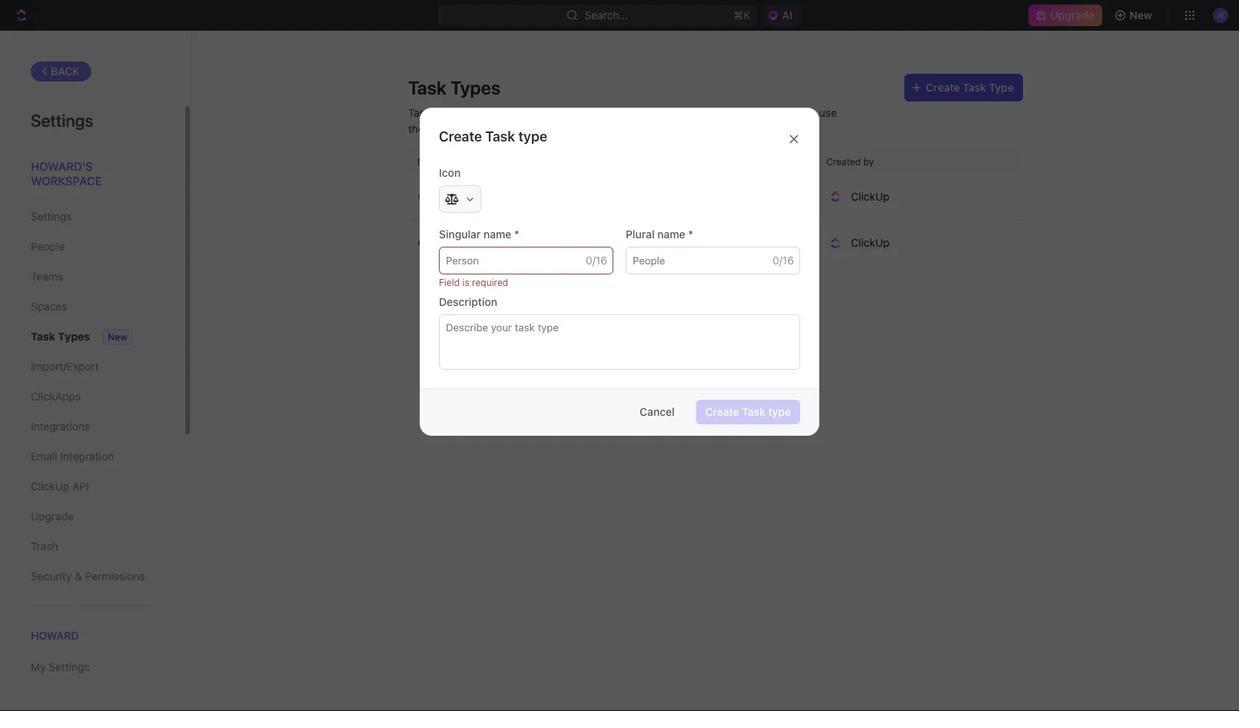 Task type: locate. For each thing, give the bounding box(es) containing it.
0 horizontal spatial upgrade
[[31, 510, 74, 523]]

* up people field
[[688, 228, 693, 241]]

customize
[[621, 106, 673, 119]]

0 horizontal spatial name
[[484, 228, 512, 241]]

1 horizontal spatial for
[[503, 106, 516, 119]]

1 vertical spatial create task type
[[706, 406, 791, 418]]

field
[[439, 277, 460, 288]]

for down can
[[436, 122, 450, 135]]

1 vertical spatial settings
[[31, 210, 72, 223]]

like
[[487, 122, 503, 135]]

singular
[[439, 228, 481, 241]]

0 horizontal spatial type
[[519, 128, 547, 144]]

settings link
[[31, 204, 153, 230]]

new
[[1130, 9, 1152, 22], [108, 332, 127, 343]]

howard
[[31, 629, 79, 642]]

clickup api link
[[31, 474, 153, 500]]

0 horizontal spatial task types
[[31, 330, 90, 343]]

be
[[460, 106, 472, 119]]

created by
[[826, 156, 874, 167]]

for up epics,
[[503, 106, 516, 119]]

required
[[472, 277, 508, 288]]

2 horizontal spatial create
[[926, 81, 960, 94]]

1 horizontal spatial type
[[768, 406, 791, 418]]

spaces link
[[31, 294, 153, 320]]

0 horizontal spatial create task type
[[439, 128, 547, 144]]

settings up people
[[31, 210, 72, 223]]

1 vertical spatial type
[[768, 406, 791, 418]]

clickup inside settings element
[[31, 480, 69, 493]]

task types up can
[[408, 77, 501, 98]]

tasks left to
[[776, 106, 804, 119]]

1 vertical spatial types
[[58, 330, 90, 343]]

*
[[514, 228, 519, 241], [688, 228, 693, 241]]

name for singular
[[484, 228, 512, 241]]

0 horizontal spatial types
[[58, 330, 90, 343]]

task (default)
[[442, 190, 506, 202]]

and
[[712, 106, 731, 119]]

1 vertical spatial new
[[108, 332, 127, 343]]

my settings
[[31, 661, 90, 674]]

howard's
[[31, 159, 93, 173]]

2 0/16 from the left
[[773, 254, 794, 267]]

types inside settings element
[[58, 330, 90, 343]]

1 horizontal spatial name
[[658, 228, 685, 241]]

settings
[[31, 110, 93, 130], [31, 210, 72, 223], [49, 661, 90, 674]]

people
[[31, 240, 65, 253]]

1 vertical spatial task types
[[31, 330, 90, 343]]

people,
[[599, 122, 636, 135]]

clickup
[[851, 190, 890, 203], [851, 236, 890, 249], [31, 480, 69, 493]]

is
[[462, 277, 470, 288]]

task
[[408, 77, 446, 98], [963, 81, 986, 94], [485, 128, 515, 144], [442, 190, 465, 202], [31, 330, 55, 343], [742, 406, 766, 418]]

icons
[[733, 106, 760, 119]]

1 horizontal spatial task types
[[408, 77, 501, 98]]

workspace
[[31, 174, 102, 188]]

0 vertical spatial new
[[1130, 9, 1152, 22]]

by
[[864, 156, 874, 167]]

clickup.
[[576, 106, 618, 119]]

Person field
[[439, 247, 614, 274]]

1 vertical spatial upgrade
[[31, 510, 74, 523]]

plural
[[626, 228, 655, 241]]

import/export link
[[31, 354, 153, 380]]

types up import/export
[[58, 330, 90, 343]]

clickup for milestone
[[851, 236, 890, 249]]

tasks can be used for anything in clickup. customize names and icons of tasks to use them for things like epics, customers, people, invoices, 1on1s.
[[408, 106, 837, 135]]

1 horizontal spatial upgrade link
[[1029, 5, 1102, 26]]

1 horizontal spatial tasks
[[776, 106, 804, 119]]

0 vertical spatial type
[[519, 128, 547, 144]]

email integration link
[[31, 444, 153, 470]]

type
[[519, 128, 547, 144], [768, 406, 791, 418]]

upgrade
[[1050, 9, 1095, 22], [31, 510, 74, 523]]

0 horizontal spatial 0/16
[[586, 254, 607, 267]]

* for singular name
[[514, 228, 519, 241]]

milestone
[[442, 236, 492, 249]]

0 horizontal spatial new
[[108, 332, 127, 343]]

type
[[989, 81, 1014, 94]]

0 horizontal spatial create
[[439, 128, 482, 144]]

0 horizontal spatial upgrade link
[[31, 504, 153, 530]]

create task type
[[439, 128, 547, 144], [706, 406, 791, 418]]

email
[[31, 450, 57, 463]]

name right singular
[[484, 228, 512, 241]]

create task type button
[[696, 400, 800, 424]]

task types
[[408, 77, 501, 98], [31, 330, 90, 343]]

(default)
[[468, 191, 506, 202]]

clickapps link
[[31, 384, 153, 410]]

epics,
[[506, 122, 536, 135]]

0 horizontal spatial tasks
[[408, 106, 436, 119]]

scale balanced image
[[445, 194, 459, 204]]

settings right my
[[49, 661, 90, 674]]

1 horizontal spatial new
[[1130, 9, 1152, 22]]

0/16
[[586, 254, 607, 267], [773, 254, 794, 267]]

types
[[450, 77, 501, 98], [58, 330, 90, 343]]

1 horizontal spatial create task type
[[706, 406, 791, 418]]

0 vertical spatial types
[[450, 77, 501, 98]]

import/export
[[31, 360, 99, 373]]

1 vertical spatial create
[[439, 128, 482, 144]]

cancel button
[[631, 400, 684, 424]]

2 vertical spatial settings
[[49, 661, 90, 674]]

1 horizontal spatial create
[[706, 406, 739, 418]]

create right cancel
[[706, 406, 739, 418]]

settings up howard's
[[31, 110, 93, 130]]

1 tasks from the left
[[408, 106, 436, 119]]

People field
[[626, 247, 800, 274]]

0 vertical spatial task types
[[408, 77, 501, 98]]

my settings link
[[31, 654, 153, 681]]

upgrade link left new button
[[1029, 5, 1102, 26]]

upgrade left new button
[[1050, 9, 1095, 22]]

2 name from the left
[[658, 228, 685, 241]]

security & permissions link
[[31, 564, 153, 590]]

1 horizontal spatial *
[[688, 228, 693, 241]]

cancel
[[640, 406, 675, 418]]

permissions
[[85, 570, 145, 583]]

1 horizontal spatial types
[[450, 77, 501, 98]]

1 name from the left
[[484, 228, 512, 241]]

0 horizontal spatial *
[[514, 228, 519, 241]]

create down be
[[439, 128, 482, 144]]

2 * from the left
[[688, 228, 693, 241]]

customers,
[[539, 122, 596, 135]]

name
[[484, 228, 512, 241], [658, 228, 685, 241]]

&
[[75, 570, 82, 583]]

2 vertical spatial clickup
[[31, 480, 69, 493]]

types up be
[[450, 77, 501, 98]]

task types inside settings element
[[31, 330, 90, 343]]

1 vertical spatial for
[[436, 122, 450, 135]]

security
[[31, 570, 72, 583]]

1 horizontal spatial 0/16
[[773, 254, 794, 267]]

field is required
[[439, 277, 508, 288]]

upgrade link down clickup api link
[[31, 504, 153, 530]]

upgrade link
[[1029, 5, 1102, 26], [31, 504, 153, 530]]

1 vertical spatial clickup
[[851, 236, 890, 249]]

0 vertical spatial clickup
[[851, 190, 890, 203]]

tasks
[[408, 106, 436, 119], [776, 106, 804, 119]]

0 vertical spatial upgrade
[[1050, 9, 1095, 22]]

for
[[503, 106, 516, 119], [436, 122, 450, 135]]

* up person field
[[514, 228, 519, 241]]

create left type
[[926, 81, 960, 94]]

clickup for task
[[851, 190, 890, 203]]

task types up import/export
[[31, 330, 90, 343]]

name right "plural" at the right top of the page
[[658, 228, 685, 241]]

trash link
[[31, 534, 153, 560]]

create
[[926, 81, 960, 94], [439, 128, 482, 144], [706, 406, 739, 418]]

1 * from the left
[[514, 228, 519, 241]]

tasks up them
[[408, 106, 436, 119]]

trash
[[31, 540, 58, 553]]

upgrade down clickup api
[[31, 510, 74, 523]]



Task type: describe. For each thing, give the bounding box(es) containing it.
anything
[[519, 106, 562, 119]]

0 vertical spatial settings
[[31, 110, 93, 130]]

used
[[475, 106, 500, 119]]

new button
[[1108, 3, 1162, 28]]

clickapps
[[31, 390, 81, 403]]

howard's workspace
[[31, 159, 102, 188]]

1 horizontal spatial upgrade
[[1050, 9, 1095, 22]]

settings element
[[0, 31, 192, 711]]

new inside settings element
[[108, 332, 127, 343]]

task inside settings element
[[31, 330, 55, 343]]

back link
[[31, 62, 91, 81]]

email integration
[[31, 450, 114, 463]]

api
[[72, 480, 89, 493]]

0 horizontal spatial for
[[436, 122, 450, 135]]

⌘k
[[734, 9, 751, 22]]

can
[[439, 106, 457, 119]]

name
[[417, 156, 443, 167]]

integration
[[60, 450, 114, 463]]

* for plural name
[[688, 228, 693, 241]]

0 vertical spatial create
[[926, 81, 960, 94]]

teams
[[31, 270, 63, 283]]

2 vertical spatial create
[[706, 406, 739, 418]]

security & permissions
[[31, 570, 145, 583]]

teams link
[[31, 264, 153, 290]]

type inside button
[[768, 406, 791, 418]]

1 vertical spatial upgrade link
[[31, 504, 153, 530]]

create task type inside button
[[706, 406, 791, 418]]

0 vertical spatial for
[[503, 106, 516, 119]]

icon
[[439, 166, 461, 179]]

created
[[826, 156, 861, 167]]

invoices,
[[639, 122, 682, 135]]

new inside button
[[1130, 9, 1152, 22]]

of
[[763, 106, 773, 119]]

Describe your task type text field
[[439, 314, 800, 370]]

use
[[819, 106, 837, 119]]

1 0/16 from the left
[[586, 254, 607, 267]]

spaces
[[31, 300, 67, 313]]

2 tasks from the left
[[776, 106, 804, 119]]

integrations
[[31, 420, 90, 433]]

things
[[453, 122, 484, 135]]

singular name *
[[439, 228, 519, 241]]

name for plural
[[658, 228, 685, 241]]

them
[[408, 122, 434, 135]]

upgrade inside settings element
[[31, 510, 74, 523]]

integrations link
[[31, 414, 153, 440]]

search...
[[585, 9, 628, 22]]

1on1s.
[[685, 122, 716, 135]]

my
[[31, 661, 46, 674]]

0 vertical spatial upgrade link
[[1029, 5, 1102, 26]]

create task type button
[[905, 74, 1023, 101]]

create task type
[[926, 81, 1014, 94]]

plural name *
[[626, 228, 693, 241]]

to
[[807, 106, 817, 119]]

in
[[565, 106, 573, 119]]

clickup api
[[31, 480, 89, 493]]

names
[[676, 106, 709, 119]]

back
[[51, 65, 80, 78]]

description
[[439, 296, 498, 308]]

people link
[[31, 234, 153, 260]]

0 vertical spatial create task type
[[439, 128, 547, 144]]



Task type: vqa. For each thing, say whether or not it's contained in the screenshot.
3rd row from the top of the page
no



